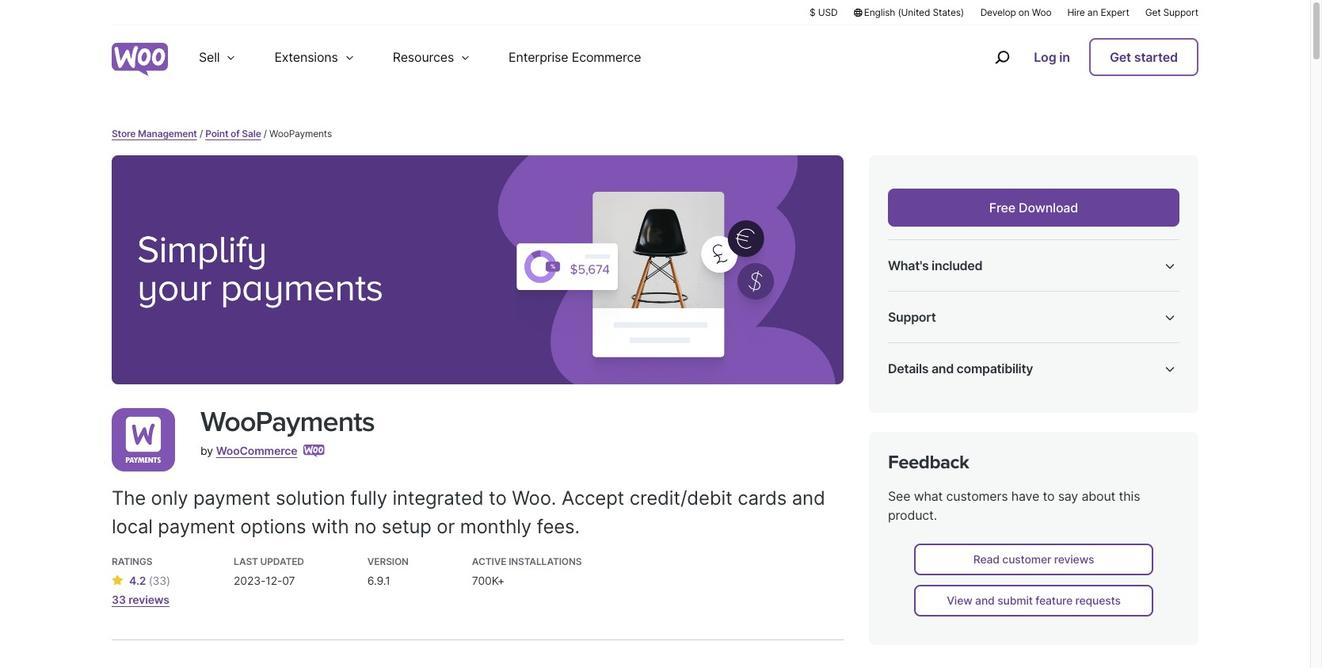 Task type: describe. For each thing, give the bounding box(es) containing it.
free for free customer support
[[902, 310, 925, 323]]

person
[[1047, 521, 1084, 534]]

read customer reviews
[[974, 552, 1095, 566]]

1 horizontal spatial payments
[[1086, 521, 1138, 534]]

sale inside breadcrumb 'element'
[[242, 128, 261, 139]]

1 horizontal spatial 2023-
[[999, 430, 1031, 443]]

0 vertical spatial 07
[[1048, 430, 1060, 443]]

developed by woocommerce image
[[304, 444, 325, 457]]

version for version
[[888, 401, 928, 414]]

read
[[974, 552, 1000, 566]]

get support
[[1146, 6, 1199, 18]]

view and submit feature requests
[[947, 593, 1121, 607]]

download
[[1019, 200, 1079, 216]]

reviews inside read customer reviews link
[[1055, 552, 1095, 566]]

extensions button
[[255, 25, 374, 89]]

woopayments product heading image image
[[112, 155, 844, 384]]

version for version history
[[1070, 430, 1110, 443]]

ratings
[[112, 555, 152, 567]]

1 vertical spatial by
[[200, 444, 213, 457]]

gateways
[[999, 505, 1051, 519]]

fees.
[[537, 515, 580, 538]]

customers
[[947, 488, 1008, 504]]

active installations 700k+
[[472, 555, 582, 587]]

chevron up image for free updates
[[1161, 256, 1180, 275]]

last for last updated 2023-12-07
[[234, 555, 258, 567]]

local
[[112, 515, 153, 538]]

requests
[[1076, 593, 1121, 607]]

1 vertical spatial with
[[924, 565, 947, 579]]

credit/debit
[[630, 486, 733, 509]]

wallets & buy now pay later
[[999, 505, 1176, 534]]

what
[[914, 488, 943, 504]]

version history link
[[1070, 430, 1149, 443]]

later
[[999, 521, 1026, 534]]

)
[[166, 574, 170, 587]]

feedback
[[888, 451, 969, 474]]

support
[[979, 310, 1019, 323]]

update
[[913, 430, 950, 443]]

get started
[[1110, 49, 1178, 65]]

breadcrumb element
[[112, 127, 1199, 141]]

english (united states)
[[864, 6, 964, 18]]

chevron up image for handled by
[[1161, 307, 1180, 326]]

payments link
[[999, 490, 1051, 503]]

get for get support
[[1146, 6, 1161, 18]]

service navigation menu element
[[961, 31, 1199, 83]]

& for wallets
[[1099, 505, 1106, 519]]

12- inside last updated 2023-12-07
[[266, 574, 282, 587]]

4.2
[[129, 574, 146, 587]]

1 horizontal spatial 6.9.1
[[999, 401, 1022, 414]]

🇧🇪 belgium
[[999, 641, 1057, 654]]

(united
[[898, 6, 930, 18]]

installations
[[509, 555, 582, 567]]

now
[[1131, 505, 1155, 519]]

, down now at right
[[1138, 521, 1141, 534]]

log in link
[[1028, 40, 1077, 74]]

what's included
[[888, 258, 983, 273]]

with inside the only payment solution fully integrated to woo. accept credit/debit cards and local payment options with no setup or monthly fees.
[[311, 515, 349, 538]]

resources
[[393, 49, 454, 65]]

store management link
[[112, 128, 197, 139]]

version 6.9.1
[[368, 555, 409, 587]]

this
[[1119, 488, 1141, 504]]

and for view
[[976, 593, 995, 607]]

see what customers have to say about this product.
[[888, 488, 1141, 523]]

(
[[149, 574, 153, 587]]

version for version 6.9.1
[[368, 555, 409, 567]]

handled by woocommerce
[[888, 338, 1052, 353]]

details and compatibility
[[888, 361, 1033, 376]]

documentation
[[1009, 376, 1087, 390]]

sell button
[[180, 25, 255, 89]]

setup
[[382, 515, 432, 538]]

included
[[932, 258, 983, 273]]

what's
[[888, 258, 929, 273]]

view and submit feature requests link
[[914, 585, 1154, 616]]

or
[[437, 515, 455, 538]]

on
[[1019, 6, 1030, 18]]

develop
[[981, 6, 1016, 18]]

resources button
[[374, 25, 490, 89]]

started
[[1135, 49, 1178, 65]]

view documentation link
[[914, 368, 1154, 399]]

0 vertical spatial woo
[[1032, 6, 1052, 18]]

product icon image
[[112, 408, 175, 471]]

an
[[1088, 6, 1099, 18]]

point inside breadcrumb 'element'
[[205, 128, 228, 139]]

33 reviews link
[[112, 592, 170, 608]]

expert
[[1101, 6, 1130, 18]]

1 horizontal spatial woocommerce
[[959, 338, 1052, 353]]

enterprise ecommerce
[[509, 49, 641, 65]]

free customer support
[[902, 310, 1019, 323]]

enterprise
[[509, 49, 569, 65]]

& for processors
[[1119, 490, 1126, 503]]

processors & gateways link
[[999, 490, 1126, 519]]

states
[[1053, 594, 1086, 607]]

woo subscriptions link
[[999, 565, 1098, 579]]

extensions
[[275, 49, 338, 65]]

view for view documentation
[[981, 376, 1006, 390]]

payments ,
[[999, 490, 1057, 503]]

in
[[1060, 49, 1070, 65]]

🇺🇸 united states 🇦🇺 australia
[[999, 594, 1086, 623]]

say
[[1058, 488, 1079, 504]]

english (united states) button
[[854, 6, 965, 19]]

07 inside last updated 2023-12-07
[[282, 574, 295, 587]]

ecommerce
[[572, 49, 641, 65]]

category
[[888, 459, 937, 472]]

view documentation
[[981, 376, 1087, 390]]

2023- inside last updated 2023-12-07
[[234, 574, 266, 587]]



Task type: locate. For each thing, give the bounding box(es) containing it.
, in-person payments ,
[[1026, 521, 1144, 534]]

1 vertical spatial and
[[792, 486, 825, 509]]

2 horizontal spatial version
[[1070, 430, 1110, 443]]

subscriptions
[[1025, 565, 1098, 579]]

0 vertical spatial point of sale link
[[205, 128, 261, 139]]

countries
[[888, 594, 940, 607]]

works with
[[888, 565, 947, 579]]

of
[[231, 128, 240, 139], [999, 536, 1010, 550]]

woocommerce link down woopayments
[[216, 444, 297, 457]]

to
[[489, 486, 507, 509], [1043, 488, 1055, 504]]

and right details
[[932, 361, 954, 376]]

point inside point of sale
[[1144, 521, 1171, 534]]

0 horizontal spatial support
[[888, 309, 936, 325]]

version up last update
[[888, 401, 928, 414]]

get for get started
[[1110, 49, 1132, 65]]

hire
[[1068, 6, 1085, 18]]

1 horizontal spatial get
[[1146, 6, 1161, 18]]

0 vertical spatial woocommerce
[[959, 338, 1052, 353]]

0 horizontal spatial 6.9.1
[[368, 574, 390, 587]]

0 horizontal spatial woocommerce
[[216, 444, 297, 457]]

🇦🇺 australia
[[999, 609, 1061, 623]]

to inside see what customers have to say about this product.
[[1043, 488, 1055, 504]]

works
[[888, 565, 922, 579]]

view inside view and submit feature requests link
[[947, 593, 973, 607]]

& inside wallets & buy now pay later
[[1099, 505, 1106, 519]]

0 vertical spatial get
[[1146, 6, 1161, 18]]

12- down the 'updated'
[[266, 574, 282, 587]]

support up started
[[1164, 6, 1199, 18]]

1 horizontal spatial &
[[1119, 490, 1126, 503]]

enterprise ecommerce link
[[490, 25, 660, 89]]

33
[[153, 574, 166, 587], [112, 593, 126, 606]]

1 vertical spatial chevron up image
[[1161, 307, 1180, 326]]

07 down "documentation"
[[1048, 430, 1060, 443]]

0 vertical spatial support
[[1164, 6, 1199, 18]]

1 vertical spatial point of sale link
[[999, 521, 1171, 550]]

1 vertical spatial 2023-
[[234, 574, 266, 587]]

0 vertical spatial last
[[888, 430, 911, 443]]

to inside the only payment solution fully integrated to woo. accept credit/debit cards and local payment options with no setup or monthly fees.
[[489, 486, 507, 509]]

customer down in-
[[1003, 552, 1052, 566]]

& left the "buy"
[[1099, 505, 1106, 519]]

woo up submit
[[999, 565, 1023, 579]]

0 vertical spatial 6.9.1
[[999, 401, 1022, 414]]

1 horizontal spatial 07
[[1048, 430, 1060, 443]]

get inside "link"
[[1146, 6, 1161, 18]]

woo right "on"
[[1032, 6, 1052, 18]]

woocommerce down woopayments
[[216, 444, 297, 457]]

07
[[1048, 430, 1060, 443], [282, 574, 295, 587]]

0 vertical spatial 33
[[153, 574, 166, 587]]

1 vertical spatial 6.9.1
[[368, 574, 390, 587]]

details
[[888, 361, 929, 376]]

0 horizontal spatial point
[[205, 128, 228, 139]]

0 vertical spatial by
[[941, 338, 955, 353]]

1 vertical spatial 12-
[[266, 574, 282, 587]]

/
[[200, 128, 203, 139]]

payment up options
[[193, 486, 270, 509]]

0 horizontal spatial customer
[[928, 310, 976, 323]]

get left started
[[1110, 49, 1132, 65]]

woocommerce up the compatibility
[[959, 338, 1052, 353]]

by woocommerce
[[200, 444, 297, 457]]

1 vertical spatial woo
[[999, 565, 1023, 579]]

33 reviews
[[112, 593, 169, 606]]

1 horizontal spatial last
[[888, 430, 911, 443]]

1 vertical spatial woocommerce
[[216, 444, 297, 457]]

1 vertical spatial &
[[1099, 505, 1106, 519]]

to left say
[[1043, 488, 1055, 504]]

point
[[205, 128, 228, 139], [1144, 521, 1171, 534]]

0 horizontal spatial 12-
[[266, 574, 282, 587]]

1 horizontal spatial woo
[[1032, 6, 1052, 18]]

1 horizontal spatial version
[[888, 401, 928, 414]]

woo.
[[512, 486, 557, 509]]

0 horizontal spatial 33
[[112, 593, 126, 606]]

0 vertical spatial with
[[311, 515, 349, 538]]

12- down view documentation link
[[1031, 430, 1048, 443]]

english
[[864, 6, 896, 18]]

sale left / woopayments at the top left of the page
[[242, 128, 261, 139]]

6.9.1 down view documentation link
[[999, 401, 1022, 414]]

2 vertical spatial and
[[976, 593, 995, 607]]

1 vertical spatial view
[[947, 593, 973, 607]]

develop on woo link
[[981, 6, 1052, 19]]

0 vertical spatial payments
[[999, 490, 1051, 503]]

handled
[[888, 338, 937, 353]]

1 vertical spatial support
[[888, 309, 936, 325]]

updates
[[928, 286, 970, 300]]

1 horizontal spatial support
[[1164, 6, 1199, 18]]

last updated 2023-12-07
[[234, 555, 304, 587]]

0 vertical spatial version
[[888, 401, 928, 414]]

sale up read customer reviews on the bottom right
[[1012, 536, 1035, 550]]

1 vertical spatial customer
[[1003, 552, 1052, 566]]

0 horizontal spatial 07
[[282, 574, 295, 587]]

woopayments
[[200, 405, 375, 439]]

0 horizontal spatial get
[[1110, 49, 1132, 65]]

view down handled by woocommerce
[[981, 376, 1006, 390]]

woo
[[1032, 6, 1052, 18], [999, 565, 1023, 579]]

states)
[[933, 6, 964, 18]]

0 vertical spatial view
[[981, 376, 1006, 390]]

store management / point of sale / woopayments
[[112, 128, 332, 139]]

to up monthly
[[489, 486, 507, 509]]

0 horizontal spatial point of sale link
[[205, 128, 261, 139]]

07 down the 'updated'
[[282, 574, 295, 587]]

free download
[[990, 200, 1079, 216]]

$
[[810, 6, 816, 18]]

feature
[[1036, 593, 1073, 607]]

view
[[981, 376, 1006, 390], [947, 593, 973, 607]]

0 horizontal spatial woo
[[999, 565, 1023, 579]]

0 vertical spatial &
[[1119, 490, 1126, 503]]

read customer reviews link
[[914, 543, 1154, 575]]

search image
[[990, 44, 1015, 70]]

reviews down 4.2 ( 33 )
[[129, 593, 169, 606]]

and for details
[[932, 361, 954, 376]]

0 horizontal spatial reviews
[[129, 593, 169, 606]]

0 horizontal spatial to
[[489, 486, 507, 509]]

2 horizontal spatial and
[[976, 593, 995, 607]]

and left submit
[[976, 593, 995, 607]]

with
[[311, 515, 349, 538], [924, 565, 947, 579]]

free left download
[[990, 200, 1016, 216]]

log
[[1034, 49, 1057, 65]]

0 horizontal spatial last
[[234, 555, 258, 567]]

1 horizontal spatial point
[[1144, 521, 1171, 534]]

& inside processors & gateways
[[1119, 490, 1126, 503]]

1 horizontal spatial and
[[932, 361, 954, 376]]

solution
[[276, 486, 345, 509]]

1 horizontal spatial view
[[981, 376, 1006, 390]]

chevron up image
[[1161, 359, 1180, 378]]

1 vertical spatial last
[[234, 555, 258, 567]]

, left say
[[1051, 490, 1054, 503]]

wallets & buy now pay later link
[[999, 505, 1176, 534]]

0 vertical spatial chevron up image
[[1161, 256, 1180, 275]]

by up details and compatibility
[[941, 338, 955, 353]]

woocommerce link for by
[[216, 444, 297, 457]]

last for last update
[[888, 430, 911, 443]]

sale inside point of sale
[[1012, 536, 1035, 550]]

processors & gateways
[[999, 490, 1126, 519]]

0 vertical spatial woocommerce link
[[959, 338, 1052, 353]]

view for view and submit feature requests
[[947, 593, 973, 607]]

🇺🇸 united
[[999, 594, 1050, 607]]

of inside point of sale
[[999, 536, 1010, 550]]

1 vertical spatial version
[[1070, 430, 1110, 443]]

1 vertical spatial 07
[[282, 574, 295, 587]]

and right cards
[[792, 486, 825, 509]]

updated
[[260, 555, 304, 567]]

1 vertical spatial point
[[1144, 521, 1171, 534]]

1 horizontal spatial by
[[941, 338, 955, 353]]

log in
[[1034, 49, 1070, 65]]

0 vertical spatial 12-
[[1031, 430, 1048, 443]]

support inside "link"
[[1164, 6, 1199, 18]]

of right the /
[[231, 128, 240, 139]]

point down pay
[[1144, 521, 1171, 534]]

1 horizontal spatial with
[[924, 565, 947, 579]]

2 vertical spatial free
[[902, 310, 925, 323]]

1 horizontal spatial to
[[1043, 488, 1055, 504]]

last left the 'updated'
[[234, 555, 258, 567]]

1 vertical spatial payment
[[158, 515, 235, 538]]

customer down updates
[[928, 310, 976, 323]]

0 horizontal spatial by
[[200, 444, 213, 457]]

last update
[[888, 430, 950, 443]]

with right works
[[924, 565, 947, 579]]

0 horizontal spatial and
[[792, 486, 825, 509]]

version history
[[1070, 430, 1149, 443]]

get started link
[[1089, 38, 1199, 76]]

submit
[[998, 593, 1033, 607]]

0 horizontal spatial with
[[311, 515, 349, 538]]

$ usd button
[[810, 6, 838, 19]]

woo subscriptions
[[999, 565, 1098, 579]]

payments down the "buy"
[[1086, 521, 1138, 534]]

and inside the only payment solution fully integrated to woo. accept credit/debit cards and local payment options with no setup or monthly fees.
[[792, 486, 825, 509]]

version
[[888, 401, 928, 414], [1070, 430, 1110, 443], [368, 555, 409, 567]]

0 vertical spatial of
[[231, 128, 240, 139]]

payment down only
[[158, 515, 235, 538]]

point of sale link inside breadcrumb 'element'
[[205, 128, 261, 139]]

, up person
[[1051, 505, 1057, 519]]

last up category at the bottom of the page
[[888, 430, 911, 443]]

usd
[[818, 6, 838, 18]]

last inside last updated 2023-12-07
[[234, 555, 258, 567]]

have
[[1012, 488, 1040, 504]]

integrated
[[393, 486, 484, 509]]

free down what's at the right top of the page
[[902, 286, 925, 300]]

6.9.1 down no
[[368, 574, 390, 587]]

2023-
[[999, 430, 1031, 443], [234, 574, 266, 587]]

reviews inside 33 reviews link
[[129, 593, 169, 606]]

0 vertical spatial 2023-
[[999, 430, 1031, 443]]

1 vertical spatial payments
[[1086, 521, 1138, 534]]

1 horizontal spatial 33
[[153, 574, 166, 587]]

point of sale
[[999, 521, 1171, 550]]

support
[[1164, 6, 1199, 18], [888, 309, 936, 325]]

free updates
[[902, 286, 970, 300]]

free for free updates
[[902, 286, 925, 300]]

version down setup
[[368, 555, 409, 567]]

get right expert
[[1146, 6, 1161, 18]]

of inside breadcrumb 'element'
[[231, 128, 240, 139]]

get inside service navigation menu element
[[1110, 49, 1132, 65]]

reviews down point of sale at the bottom right of the page
[[1055, 552, 1095, 566]]

customer for read
[[1003, 552, 1052, 566]]

0 horizontal spatial view
[[947, 593, 973, 607]]

get support link
[[1146, 6, 1199, 19]]

sell
[[199, 49, 220, 65]]

view inside view documentation link
[[981, 376, 1006, 390]]

,
[[1051, 490, 1054, 503], [1051, 505, 1057, 519], [1026, 521, 1029, 534], [1138, 521, 1141, 534]]

support up handled
[[888, 309, 936, 325]]

1 vertical spatial reviews
[[129, 593, 169, 606]]

2 chevron up image from the top
[[1161, 307, 1180, 326]]

free for free download
[[990, 200, 1016, 216]]

payments up gateways
[[999, 490, 1051, 503]]

by
[[941, 338, 955, 353], [200, 444, 213, 457]]

fully
[[351, 486, 387, 509]]

1 horizontal spatial sale
[[1012, 536, 1035, 550]]

4.2 ( 33 )
[[129, 574, 170, 587]]

0 vertical spatial payment
[[193, 486, 270, 509]]

1 chevron up image from the top
[[1161, 256, 1180, 275]]

1 vertical spatial free
[[902, 286, 925, 300]]

0 horizontal spatial 2023-
[[234, 574, 266, 587]]

0 vertical spatial point
[[205, 128, 228, 139]]

1 horizontal spatial 12-
[[1031, 430, 1048, 443]]

chevron up image
[[1161, 256, 1180, 275], [1161, 307, 1180, 326]]

customer for free
[[928, 310, 976, 323]]

woocommerce link up the compatibility
[[959, 338, 1052, 353]]

0 horizontal spatial sale
[[242, 128, 261, 139]]

woocommerce link for handled by
[[959, 338, 1052, 353]]

1 vertical spatial woocommerce link
[[216, 444, 297, 457]]

develop on woo
[[981, 6, 1052, 18]]

2023- down the 'updated'
[[234, 574, 266, 587]]

the only payment solution fully integrated to woo. accept credit/debit cards and local payment options with no setup or monthly fees.
[[112, 486, 825, 538]]

0 vertical spatial free
[[990, 200, 1016, 216]]

2023- down view documentation link
[[999, 430, 1031, 443]]

in-
[[1032, 521, 1047, 534]]

by right product icon
[[200, 444, 213, 457]]

1 vertical spatial sale
[[1012, 536, 1035, 550]]

reviews
[[1055, 552, 1095, 566], [129, 593, 169, 606]]

2 vertical spatial version
[[368, 555, 409, 567]]

with down solution
[[311, 515, 349, 538]]

processors
[[1057, 490, 1116, 503]]

product.
[[888, 507, 937, 523]]

1 horizontal spatial point of sale link
[[999, 521, 1171, 550]]

$ usd
[[810, 6, 838, 18]]

1 vertical spatial of
[[999, 536, 1010, 550]]

1 vertical spatial get
[[1110, 49, 1132, 65]]

6.9.1 inside version 6.9.1
[[368, 574, 390, 587]]

0 horizontal spatial &
[[1099, 505, 1106, 519]]

& up the "buy"
[[1119, 490, 1126, 503]]

0 vertical spatial reviews
[[1055, 552, 1095, 566]]

1 horizontal spatial reviews
[[1055, 552, 1095, 566]]

0 horizontal spatial version
[[368, 555, 409, 567]]

version left history
[[1070, 430, 1110, 443]]

free up handled
[[902, 310, 925, 323]]

, left in-
[[1026, 521, 1029, 534]]

2023-12-07
[[999, 430, 1060, 443]]

of down later
[[999, 536, 1010, 550]]

point right the /
[[205, 128, 228, 139]]

1 horizontal spatial of
[[999, 536, 1010, 550]]

free download link
[[888, 189, 1180, 227]]

and
[[932, 361, 954, 376], [792, 486, 825, 509], [976, 593, 995, 607]]

view right countries
[[947, 593, 973, 607]]

0 horizontal spatial woocommerce link
[[216, 444, 297, 457]]



Task type: vqa. For each thing, say whether or not it's contained in the screenshot.
Search documentation "search box"
no



